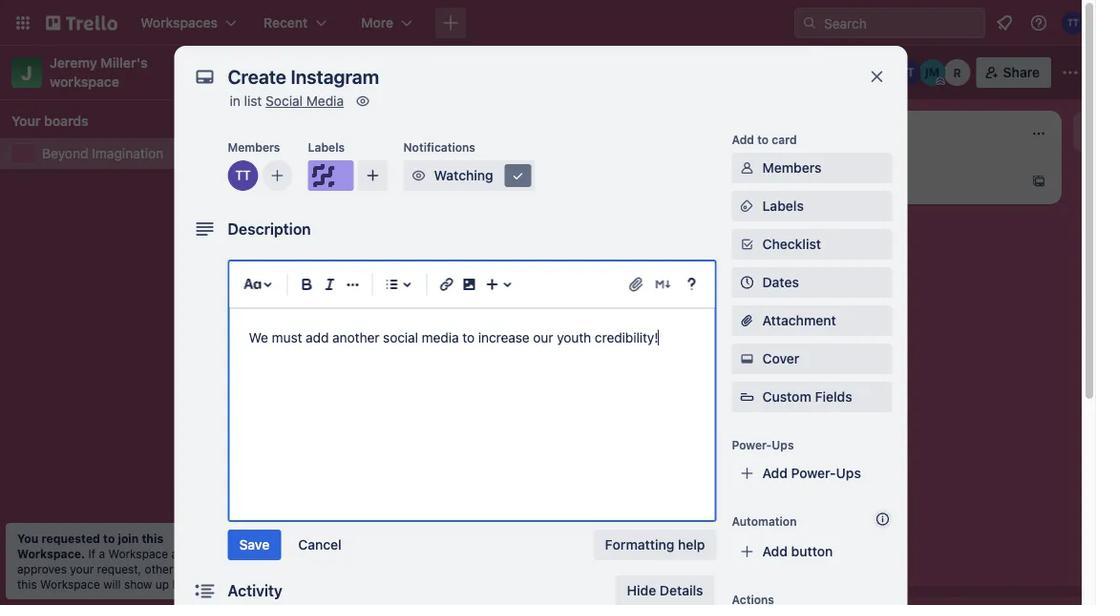 Task type: describe. For each thing, give the bounding box(es) containing it.
sm image down board name text field
[[353, 92, 372, 111]]

1 vertical spatial terry turtle (terryturtle) image
[[894, 59, 921, 86]]

beyond imagination link
[[42, 144, 237, 163]]

card for bottom add a card "button"
[[338, 288, 366, 304]]

2 horizontal spatial a
[[869, 173, 876, 189]]

will
[[103, 578, 121, 591]]

this inside you requested to join this workspace.
[[142, 532, 163, 545]]

jeremy
[[50, 55, 97, 71]]

button
[[791, 544, 833, 560]]

formatting help link
[[594, 530, 717, 561]]

open information menu image
[[1029, 13, 1048, 32]]

beyond inside board name text field
[[273, 62, 335, 83]]

0 horizontal spatial beyond
[[42, 146, 88, 161]]

create
[[279, 177, 320, 193]]

kickoff
[[279, 246, 322, 262]]

0 vertical spatial to
[[757, 133, 769, 146]]

another
[[332, 330, 379, 346]]

here.
[[172, 578, 200, 591]]

to inside you requested to join this workspace.
[[103, 532, 115, 545]]

members link
[[732, 153, 892, 183]]

social
[[266, 93, 303, 109]]

boards inside the if a workspace admin approves your request, other boards in this workspace will show up here.
[[177, 562, 214, 576]]

your boards
[[11, 113, 88, 129]]

0 vertical spatial add a card button
[[810, 166, 1024, 197]]

labels link
[[732, 191, 892, 222]]

sm image right watching
[[508, 166, 528, 185]]

description
[[228, 220, 311, 238]]

in inside the if a workspace admin approves your request, other boards in this workspace will show up here.
[[217, 562, 227, 576]]

your
[[11, 113, 41, 129]]

cancel
[[298, 537, 342, 553]]

add button button
[[732, 537, 892, 567]]

add button
[[762, 544, 833, 560]]

watching
[[434, 168, 493, 183]]

we
[[249, 330, 268, 346]]

show menu image
[[1061, 63, 1080, 82]]

custom fields button
[[732, 388, 892, 407]]

attachment button
[[732, 306, 892, 336]]

color: purple, title: none image up "create" on the left top of page
[[279, 164, 317, 172]]

automation image
[[772, 57, 799, 84]]

join
[[118, 532, 139, 545]]

rubyanndersson (rubyanndersson) image
[[944, 59, 971, 86]]

sm image
[[738, 197, 757, 216]]

cancel button
[[287, 530, 353, 561]]

search image
[[802, 15, 817, 31]]

formatting
[[605, 537, 674, 553]]

your
[[70, 562, 94, 576]]

power- inside "link"
[[791, 465, 836, 481]]

add up 'labels' link
[[840, 173, 866, 189]]

you
[[17, 532, 39, 545]]

0 horizontal spatial ups
[[772, 438, 794, 452]]

must
[[272, 330, 302, 346]]

dates button
[[732, 267, 892, 298]]

1 vertical spatial a
[[327, 288, 334, 304]]

sm image for cover
[[738, 349, 757, 369]]

request,
[[97, 562, 141, 576]]

checklist link
[[732, 229, 892, 260]]

a inside the if a workspace admin approves your request, other boards in this workspace will show up here.
[[99, 547, 105, 561]]

0 vertical spatial boards
[[44, 113, 88, 129]]

if
[[88, 547, 96, 561]]

0 vertical spatial create from template… image
[[760, 220, 775, 235]]

workspace.
[[17, 547, 85, 561]]

share
[[1003, 64, 1040, 80]]

0 notifications image
[[993, 11, 1016, 34]]

0 vertical spatial members
[[228, 140, 280, 154]]

media
[[422, 330, 459, 346]]

meeting
[[326, 246, 376, 262]]

instagram
[[323, 177, 385, 193]]

view markdown image
[[654, 275, 673, 294]]

terry turtle (terryturtle) image
[[481, 199, 504, 222]]

sm image for watching
[[409, 166, 428, 185]]

to inside 'text box'
[[462, 330, 475, 346]]

0 vertical spatial in
[[230, 93, 240, 109]]

formatting help
[[605, 537, 705, 553]]

1 vertical spatial imagination
[[92, 146, 163, 161]]

kickoff meeting
[[279, 246, 376, 262]]

this inside the if a workspace admin approves your request, other boards in this workspace will show up here.
[[17, 578, 37, 591]]

create instagram
[[279, 177, 385, 193]]

add inside button
[[762, 544, 788, 560]]

miller's
[[101, 55, 148, 71]]

kickoff meeting link
[[279, 244, 500, 264]]

our
[[533, 330, 553, 346]]

notifications
[[403, 140, 475, 154]]

add power-ups
[[762, 465, 861, 481]]

cover link
[[732, 344, 892, 374]]

credibility!
[[595, 330, 658, 346]]

in list social media
[[230, 93, 344, 109]]

if a workspace admin approves your request, other boards in this workspace will show up here.
[[17, 547, 227, 591]]

add up sm icon
[[732, 133, 754, 146]]

dates
[[762, 275, 799, 290]]

add members to card image
[[270, 166, 285, 185]]

add
[[306, 330, 329, 346]]

hide
[[627, 583, 656, 599]]

we must add another social media to increase our youth credibility!
[[249, 330, 658, 346]]

1 vertical spatial add a card button
[[267, 281, 481, 311]]

add power-ups link
[[732, 458, 892, 489]]

hide details link
[[616, 576, 715, 605]]

lists image
[[381, 273, 403, 296]]

open help dialog image
[[680, 273, 703, 296]]

color: purple, title: none image right add members to card 'image'
[[308, 160, 354, 191]]

filters
[[835, 64, 874, 80]]

help
[[678, 537, 705, 553]]

activity
[[228, 582, 283, 600]]

editor toolbar toolbar
[[237, 269, 707, 300]]



Task type: vqa. For each thing, say whether or not it's contained in the screenshot.
the middle a
yes



Task type: locate. For each thing, give the bounding box(es) containing it.
share button
[[977, 57, 1051, 88]]

sm image inside checklist link
[[738, 235, 757, 254]]

show
[[124, 578, 152, 591]]

beyond up social media 'link'
[[273, 62, 335, 83]]

to up members link
[[757, 133, 769, 146]]

create from template… image right image
[[489, 288, 504, 304]]

terry turtle (terryturtle) image left add members to card 'image'
[[228, 160, 258, 191]]

italic ⌘i image
[[318, 273, 341, 296]]

Main content area, start typing to enter text. text field
[[249, 327, 696, 349]]

card for the top add a card "button"
[[880, 173, 908, 189]]

card up 'labels' link
[[880, 173, 908, 189]]

increase
[[478, 330, 530, 346]]

0 vertical spatial add a card
[[840, 173, 908, 189]]

card up members link
[[772, 133, 797, 146]]

2 vertical spatial card
[[338, 288, 366, 304]]

1 vertical spatial power-
[[791, 465, 836, 481]]

power- down custom
[[732, 438, 772, 452]]

jeremy miller's workspace
[[50, 55, 151, 90]]

1 horizontal spatial card
[[772, 133, 797, 146]]

1 vertical spatial to
[[462, 330, 475, 346]]

1 vertical spatial add a card
[[298, 288, 366, 304]]

add down automation
[[762, 544, 788, 560]]

jeremy miller (jeremymiller198) image
[[919, 59, 946, 86]]

approves
[[17, 562, 67, 576]]

custom fields
[[762, 389, 852, 405]]

create board or workspace image
[[441, 13, 460, 32]]

imagination inside board name text field
[[339, 62, 436, 83]]

Board name text field
[[264, 57, 445, 88]]

youth
[[557, 330, 591, 346]]

in
[[230, 93, 240, 109], [217, 562, 227, 576]]

text styles image
[[241, 273, 264, 296]]

0 horizontal spatial beyond imagination
[[42, 146, 163, 161]]

0 horizontal spatial imagination
[[92, 146, 163, 161]]

create from template… image
[[760, 220, 775, 235], [489, 288, 504, 304]]

0 vertical spatial beyond imagination
[[273, 62, 436, 83]]

ups
[[772, 438, 794, 452], [836, 465, 861, 481]]

1 horizontal spatial create from template… image
[[760, 220, 775, 235]]

2 vertical spatial to
[[103, 532, 115, 545]]

add up "add"
[[298, 288, 323, 304]]

0 vertical spatial this
[[142, 532, 163, 545]]

1 vertical spatial in
[[217, 562, 227, 576]]

card left lists icon
[[338, 288, 366, 304]]

1 horizontal spatial imagination
[[339, 62, 436, 83]]

beyond
[[273, 62, 335, 83], [42, 146, 88, 161]]

create from template… image
[[1031, 174, 1047, 189]]

2 horizontal spatial to
[[757, 133, 769, 146]]

1 vertical spatial card
[[880, 173, 908, 189]]

0 horizontal spatial boards
[[44, 113, 88, 129]]

sm image down add to card
[[738, 159, 757, 178]]

this down approves
[[17, 578, 37, 591]]

save
[[239, 537, 270, 553]]

this
[[142, 532, 163, 545], [17, 578, 37, 591]]

0 vertical spatial workspace
[[108, 547, 168, 561]]

sm image for members
[[738, 159, 757, 178]]

a left more formatting image
[[327, 288, 334, 304]]

0 horizontal spatial power-
[[732, 438, 772, 452]]

0 vertical spatial terry turtle (terryturtle) image
[[1062, 11, 1085, 34]]

0 horizontal spatial card
[[338, 288, 366, 304]]

beyond imagination
[[273, 62, 436, 83], [42, 146, 163, 161]]

0 horizontal spatial a
[[99, 547, 105, 561]]

power-
[[732, 438, 772, 452], [791, 465, 836, 481]]

back to home image
[[46, 8, 117, 38]]

0 vertical spatial card
[[772, 133, 797, 146]]

0 horizontal spatial create from template… image
[[489, 288, 504, 304]]

requested
[[41, 532, 100, 545]]

boards down "admin"
[[177, 562, 214, 576]]

beyond down your boards
[[42, 146, 88, 161]]

1 horizontal spatial workspace
[[108, 547, 168, 561]]

0 vertical spatial power-
[[732, 438, 772, 452]]

labels right sm icon
[[762, 198, 804, 214]]

sm image for checklist
[[738, 235, 757, 254]]

terry turtle (terryturtle) image right open information menu image
[[1062, 11, 1085, 34]]

1 vertical spatial this
[[17, 578, 37, 591]]

None text field
[[218, 59, 848, 94]]

other
[[145, 562, 173, 576]]

power- down power-ups
[[791, 465, 836, 481]]

members
[[228, 140, 280, 154], [762, 160, 822, 176]]

0 vertical spatial imagination
[[339, 62, 436, 83]]

primary element
[[0, 0, 1096, 46]]

workspace down 'your'
[[40, 578, 100, 591]]

automation
[[732, 515, 797, 528]]

your boards with 1 items element
[[11, 110, 227, 133]]

social media link
[[266, 93, 344, 109]]

attach and insert link image
[[627, 275, 646, 294]]

1 vertical spatial boards
[[177, 562, 214, 576]]

2 vertical spatial terry turtle (terryturtle) image
[[228, 160, 258, 191]]

media
[[306, 93, 344, 109]]

0 horizontal spatial add a card
[[298, 288, 366, 304]]

2 vertical spatial a
[[99, 547, 105, 561]]

0 horizontal spatial add a card button
[[267, 281, 481, 311]]

add a card for bottom add a card "button"
[[298, 288, 366, 304]]

0 horizontal spatial labels
[[308, 140, 345, 154]]

1 horizontal spatial labels
[[762, 198, 804, 214]]

1 horizontal spatial boards
[[177, 562, 214, 576]]

members down add to card
[[762, 160, 822, 176]]

hide details
[[627, 583, 703, 599]]

1 vertical spatial workspace
[[40, 578, 100, 591]]

imagination down "your boards with 1 items" element
[[92, 146, 163, 161]]

a
[[869, 173, 876, 189], [327, 288, 334, 304], [99, 547, 105, 561]]

beyond imagination inside board name text field
[[273, 62, 436, 83]]

this right join
[[142, 532, 163, 545]]

1 vertical spatial ups
[[836, 465, 861, 481]]

power-ups
[[732, 438, 794, 452]]

to
[[757, 133, 769, 146], [462, 330, 475, 346], [103, 532, 115, 545]]

Search field
[[817, 9, 984, 37]]

sm image
[[353, 92, 372, 111], [738, 159, 757, 178], [409, 166, 428, 185], [508, 166, 528, 185], [738, 235, 757, 254], [738, 349, 757, 369]]

terry turtle (terryturtle) image
[[1062, 11, 1085, 34], [894, 59, 921, 86], [228, 160, 258, 191]]

ups down fields
[[836, 465, 861, 481]]

2 horizontal spatial terry turtle (terryturtle) image
[[1062, 11, 1085, 34]]

1 horizontal spatial a
[[327, 288, 334, 304]]

beyond imagination down "your boards with 1 items" element
[[42, 146, 163, 161]]

details
[[660, 583, 703, 599]]

add a card
[[840, 173, 908, 189], [298, 288, 366, 304]]

sm image down sm icon
[[738, 235, 757, 254]]

labels up create instagram
[[308, 140, 345, 154]]

card
[[772, 133, 797, 146], [880, 173, 908, 189], [338, 288, 366, 304]]

1 vertical spatial members
[[762, 160, 822, 176]]

0 horizontal spatial workspace
[[40, 578, 100, 591]]

0 vertical spatial a
[[869, 173, 876, 189]]

create from template… image up checklist
[[760, 220, 775, 235]]

filters button
[[807, 57, 880, 88]]

a up 'labels' link
[[869, 173, 876, 189]]

members up add members to card 'image'
[[228, 140, 280, 154]]

0 vertical spatial labels
[[308, 140, 345, 154]]

0 horizontal spatial to
[[103, 532, 115, 545]]

1 vertical spatial beyond
[[42, 146, 88, 161]]

workspace
[[50, 74, 119, 90]]

1 horizontal spatial beyond imagination
[[273, 62, 436, 83]]

workspace down join
[[108, 547, 168, 561]]

image image
[[458, 273, 481, 296]]

sm image inside members link
[[738, 159, 757, 178]]

add a card for the top add a card "button"
[[840, 173, 908, 189]]

1 horizontal spatial this
[[142, 532, 163, 545]]

a right if
[[99, 547, 105, 561]]

1 horizontal spatial ups
[[836, 465, 861, 481]]

2 horizontal spatial card
[[880, 173, 908, 189]]

list
[[244, 93, 262, 109]]

beyond imagination up media
[[273, 62, 436, 83]]

more formatting image
[[341, 273, 364, 296]]

add down power-ups
[[762, 465, 788, 481]]

0 horizontal spatial members
[[228, 140, 280, 154]]

1 horizontal spatial power-
[[791, 465, 836, 481]]

add a card button
[[810, 166, 1024, 197], [267, 281, 481, 311]]

sm image inside "cover" link
[[738, 349, 757, 369]]

1 horizontal spatial terry turtle (terryturtle) image
[[894, 59, 921, 86]]

terry turtle (terryturtle) image left r at the top of page
[[894, 59, 921, 86]]

custom
[[762, 389, 811, 405]]

1 vertical spatial create from template… image
[[489, 288, 504, 304]]

to right media
[[462, 330, 475, 346]]

add inside "link"
[[762, 465, 788, 481]]

sm image down notifications
[[409, 166, 428, 185]]

ups inside "link"
[[836, 465, 861, 481]]

imagination
[[339, 62, 436, 83], [92, 146, 163, 161]]

add a card down kickoff meeting
[[298, 288, 366, 304]]

attachment
[[762, 313, 836, 328]]

color: purple, title: none image
[[308, 160, 354, 191], [279, 164, 317, 172]]

workspace
[[108, 547, 168, 561], [40, 578, 100, 591]]

up
[[155, 578, 169, 591]]

1 horizontal spatial in
[[230, 93, 240, 109]]

fields
[[815, 389, 852, 405]]

sm image left cover at the right of page
[[738, 349, 757, 369]]

0 vertical spatial beyond
[[273, 62, 335, 83]]

watching button
[[403, 160, 535, 191]]

r
[[953, 66, 961, 79]]

j
[[21, 61, 32, 84]]

imagination up media
[[339, 62, 436, 83]]

cover
[[762, 351, 800, 367]]

add
[[732, 133, 754, 146], [840, 173, 866, 189], [298, 288, 323, 304], [762, 465, 788, 481], [762, 544, 788, 560]]

1 horizontal spatial beyond
[[273, 62, 335, 83]]

1 vertical spatial labels
[[762, 198, 804, 214]]

checklist
[[762, 236, 821, 252]]

ups up add power-ups
[[772, 438, 794, 452]]

add to card
[[732, 133, 797, 146]]

add a card up 'labels' link
[[840, 173, 908, 189]]

r button
[[944, 59, 971, 86]]

create instagram link
[[279, 176, 500, 195]]

boards right your
[[44, 113, 88, 129]]

social
[[383, 330, 418, 346]]

0 vertical spatial ups
[[772, 438, 794, 452]]

save button
[[228, 530, 281, 561]]

1 horizontal spatial members
[[762, 160, 822, 176]]

you requested to join this workspace.
[[17, 532, 163, 561]]

to left join
[[103, 532, 115, 545]]

bold ⌘b image
[[296, 273, 318, 296]]

labels inside 'labels' link
[[762, 198, 804, 214]]

1 horizontal spatial add a card
[[840, 173, 908, 189]]

0 horizontal spatial this
[[17, 578, 37, 591]]

0 horizontal spatial terry turtle (terryturtle) image
[[228, 160, 258, 191]]

1 horizontal spatial add a card button
[[810, 166, 1024, 197]]

1 horizontal spatial to
[[462, 330, 475, 346]]

admin
[[171, 547, 204, 561]]

1 vertical spatial beyond imagination
[[42, 146, 163, 161]]

link image
[[435, 273, 458, 296]]

0 horizontal spatial in
[[217, 562, 227, 576]]



